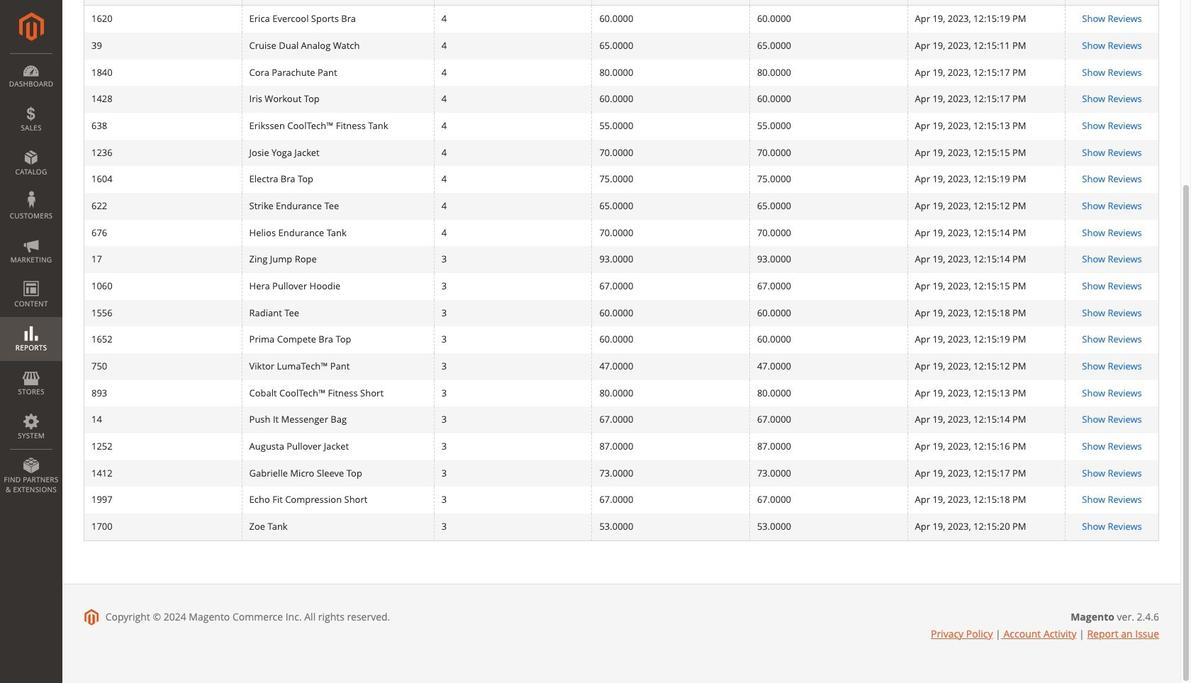 Task type: locate. For each thing, give the bounding box(es) containing it.
menu bar
[[0, 53, 62, 502]]



Task type: vqa. For each thing, say whether or not it's contained in the screenshot.
text box
no



Task type: describe. For each thing, give the bounding box(es) containing it.
magento admin panel image
[[19, 12, 44, 41]]



